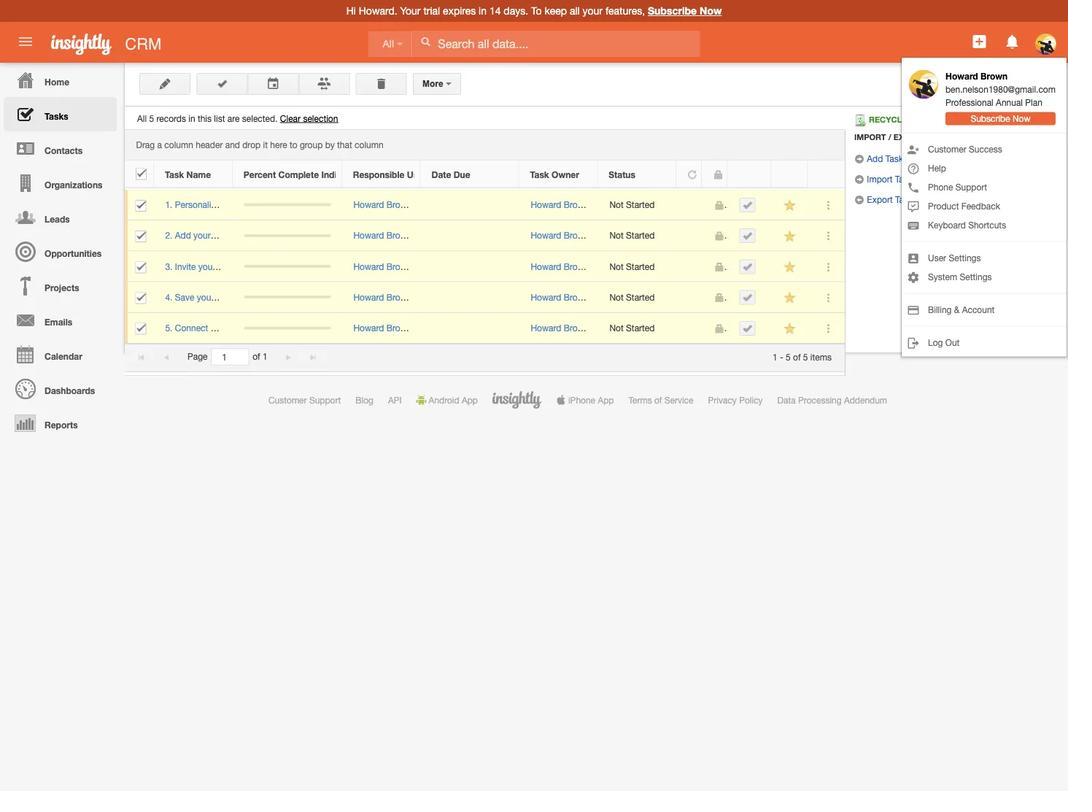 Task type: describe. For each thing, give the bounding box(es) containing it.
private task image for 3. invite your team
[[714, 262, 725, 272]]

1 press ctrl + space to group column header from the left
[[728, 161, 772, 188]]

2 1 from the left
[[773, 352, 778, 362]]

iphone app
[[569, 395, 614, 405]]

hi howard. your trial expires in 14 days. to keep all your features, subscribe now
[[347, 5, 722, 17]]

now inside howard brown ben.nelson1980@gmail.com professional annual plan subscribe now
[[1013, 113, 1031, 124]]

app for android app
[[462, 395, 478, 405]]

phone support link
[[902, 178, 1067, 197]]

addendum
[[845, 395, 888, 405]]

terms of service link
[[629, 395, 694, 405]]

opportunities link
[[4, 234, 117, 269]]

not for 2. add your customers
[[610, 230, 624, 241]]

add tasks to google calendar
[[865, 153, 988, 164]]

following image for 3. invite your team
[[784, 260, 798, 274]]

3 press ctrl + space to group column header from the left
[[808, 161, 845, 188]]

home link
[[4, 63, 117, 97]]

support for customer support
[[309, 395, 341, 405]]

user settings
[[929, 253, 982, 263]]

your
[[400, 5, 421, 17]]

1 - 5 of 5 items
[[773, 352, 832, 362]]

status
[[609, 169, 636, 180]]

task for task owner
[[530, 169, 550, 180]]

system
[[929, 272, 958, 282]]

keyboard
[[929, 220, 966, 230]]

projects link
[[4, 269, 117, 303]]

0 horizontal spatial to
[[531, 5, 542, 17]]

account
[[963, 305, 995, 315]]

task name
[[165, 169, 211, 180]]

customer for customer success
[[929, 144, 967, 154]]

product feedback
[[929, 201, 1001, 211]]

1 field
[[212, 349, 248, 365]]

task owner
[[530, 169, 580, 180]]

following image for 5. connect to your files and apps
[[784, 322, 798, 336]]

google
[[922, 153, 951, 164]]

personalize
[[175, 200, 220, 210]]

to inside row
[[211, 323, 219, 333]]

dashboards link
[[4, 372, 117, 406]]

crm
[[125, 34, 162, 53]]

calendar inside "link"
[[45, 351, 82, 361]]

1 horizontal spatial subscribe now link
[[946, 112, 1056, 125]]

home
[[45, 77, 69, 87]]

organizations link
[[4, 166, 117, 200]]

page
[[188, 352, 208, 362]]

settings for user settings
[[949, 253, 982, 263]]

keyboard shortcuts
[[929, 220, 1007, 230]]

notifications image
[[1004, 33, 1022, 50]]

following image for 1. personalize your account
[[784, 199, 798, 213]]

clear selection link
[[280, 113, 338, 123]]

not started cell for 1. personalize your account
[[599, 190, 678, 221]]

trial
[[424, 5, 440, 17]]

invite
[[175, 261, 196, 272]]

indicator
[[322, 169, 359, 180]]

tasks inside "tasks" link
[[45, 111, 68, 121]]

emails link
[[4, 303, 117, 337]]

organizations
[[45, 180, 103, 190]]

circle arrow right image
[[855, 174, 865, 185]]

not started for 1. personalize your account
[[610, 200, 655, 210]]

owner
[[552, 169, 580, 180]]

not started cell for 4. save your emails
[[599, 282, 678, 313]]

it
[[263, 140, 268, 150]]

of 1
[[253, 352, 268, 362]]

all 5 records in this list are selected. clear selection
[[137, 113, 338, 123]]

1 horizontal spatial calendar
[[953, 153, 988, 164]]

api
[[388, 395, 402, 405]]

privacy policy link
[[709, 395, 763, 405]]

settings for system settings
[[960, 272, 993, 282]]

iphone
[[569, 395, 596, 405]]

plan
[[1026, 97, 1043, 108]]

phone
[[929, 182, 954, 192]]

subscribe inside howard brown ben.nelson1980@gmail.com professional annual plan subscribe now
[[971, 113, 1011, 124]]

keyboard shortcuts link
[[902, 216, 1067, 235]]

complete
[[279, 169, 319, 180]]

row containing 1. personalize your account
[[125, 190, 845, 221]]

phone support
[[929, 182, 988, 192]]

reports link
[[4, 406, 117, 440]]

mark this task complete image for 2. add your customers
[[743, 231, 753, 241]]

tasks for export tasks
[[896, 194, 918, 204]]

1.
[[165, 200, 173, 210]]

row containing 3. invite your team
[[125, 251, 845, 282]]

recycle
[[870, 115, 908, 124]]

/
[[889, 132, 892, 142]]

more link
[[413, 73, 461, 95]]

2 press ctrl + space to group column header from the left
[[772, 161, 808, 188]]

your for team
[[198, 261, 216, 272]]

more
[[423, 79, 446, 89]]

not for 5. connect to your files and apps
[[610, 323, 624, 333]]

a
[[157, 140, 162, 150]]

0 vertical spatial to
[[290, 140, 298, 150]]

0 vertical spatial subscribe
[[648, 5, 697, 17]]

started for 4. save your emails
[[626, 292, 655, 302]]

ok image
[[217, 78, 227, 89]]

mark this task complete image for 1. personalize your account
[[743, 200, 753, 210]]

name
[[187, 169, 211, 180]]

help link
[[902, 159, 1067, 178]]

projects
[[45, 283, 79, 293]]

user settings link
[[902, 249, 1067, 268]]

1 1 from the left
[[263, 352, 268, 362]]

tasks for add tasks to google calendar
[[886, 153, 908, 164]]

this
[[198, 113, 212, 123]]

percent
[[244, 169, 276, 180]]

0 vertical spatial export
[[894, 132, 927, 142]]

account
[[242, 200, 274, 210]]

keep
[[545, 5, 567, 17]]

list
[[214, 113, 225, 123]]

due
[[454, 169, 471, 180]]

connect
[[175, 323, 208, 333]]

emails
[[45, 317, 72, 327]]

1 vertical spatial to
[[911, 153, 920, 164]]

task for task name
[[165, 169, 184, 180]]

iphone app link
[[556, 395, 614, 405]]

5. connect to your files and apps
[[165, 323, 295, 333]]

files
[[241, 323, 256, 333]]

Search all data.... text field
[[413, 31, 700, 57]]

log
[[929, 338, 944, 348]]

not started cell for 3. invite your team
[[599, 251, 678, 282]]

log out link
[[902, 333, 1067, 352]]

-
[[781, 352, 784, 362]]

import for import / export
[[855, 132, 887, 142]]

0 horizontal spatial 5
[[149, 113, 154, 123]]

row containing 4. save your emails
[[125, 282, 845, 313]]

user inside row
[[407, 169, 427, 180]]

log out
[[929, 338, 960, 348]]

clear
[[280, 113, 301, 123]]

product
[[929, 201, 960, 211]]



Task type: vqa. For each thing, say whether or not it's contained in the screenshot.
top Created By User
no



Task type: locate. For each thing, give the bounding box(es) containing it.
in
[[479, 5, 487, 17], [189, 113, 195, 123]]

blog
[[356, 395, 374, 405]]

support for phone support
[[956, 182, 988, 192]]

user inside 'link'
[[929, 253, 947, 263]]

1 horizontal spatial to
[[911, 153, 920, 164]]

row containing 2. add your customers
[[125, 221, 845, 251]]

1 vertical spatial user
[[929, 253, 947, 263]]

5 left the records
[[149, 113, 154, 123]]

policy
[[740, 395, 763, 405]]

of right -
[[794, 352, 801, 362]]

your for account
[[223, 200, 240, 210]]

4 started from the top
[[626, 292, 655, 302]]

your right save on the left of page
[[197, 292, 214, 302]]

data
[[778, 395, 796, 405]]

navigation
[[0, 63, 117, 440]]

by
[[325, 140, 335, 150]]

subscribe now link right features,
[[648, 5, 722, 17]]

14
[[490, 5, 501, 17]]

0 vertical spatial support
[[956, 182, 988, 192]]

reports
[[45, 420, 78, 430]]

1 horizontal spatial of
[[655, 395, 662, 405]]

tasks inside the add tasks to google calendar link
[[886, 153, 908, 164]]

howard brown ben.nelson1980@gmail.com professional annual plan subscribe now
[[946, 71, 1056, 124]]

0 horizontal spatial and
[[225, 140, 240, 150]]

not started for 5. connect to your files and apps
[[610, 323, 655, 333]]

expires
[[443, 5, 476, 17]]

4. save your emails
[[165, 292, 242, 302]]

4. save your emails link
[[165, 292, 249, 302]]

1 vertical spatial settings
[[960, 272, 993, 282]]

calendar up dashboards link on the left of the page
[[45, 351, 82, 361]]

your left account
[[223, 200, 240, 210]]

0 vertical spatial in
[[479, 5, 487, 17]]

1 vertical spatial in
[[189, 113, 195, 123]]

1 horizontal spatial app
[[598, 395, 614, 405]]

5 not started cell from the top
[[599, 313, 678, 344]]

app for iphone app
[[598, 395, 614, 405]]

5
[[149, 113, 154, 123], [786, 352, 791, 362], [804, 352, 809, 362]]

4.
[[165, 292, 173, 302]]

calendar
[[953, 153, 988, 164], [45, 351, 82, 361]]

group
[[300, 140, 323, 150]]

1 right 1 field
[[263, 352, 268, 362]]

1 vertical spatial following image
[[784, 291, 798, 305]]

0 horizontal spatial subscribe
[[648, 5, 697, 17]]

apps
[[276, 323, 295, 333]]

1 vertical spatial now
[[1013, 113, 1031, 124]]

1 vertical spatial to
[[211, 323, 219, 333]]

all
[[570, 5, 580, 17]]

customer support link
[[269, 395, 341, 405]]

3 not started from the top
[[610, 261, 655, 272]]

following image right mark this task complete icon
[[784, 291, 798, 305]]

started for 2. add your customers
[[626, 230, 655, 241]]

import for import tasks
[[868, 174, 893, 184]]

private task image for 5. connect to your files and apps
[[714, 324, 725, 334]]

1 following image from the top
[[784, 229, 798, 243]]

mark this task complete image for 3. invite your team
[[743, 262, 753, 272]]

terms of service
[[629, 395, 694, 405]]

to
[[290, 140, 298, 150], [211, 323, 219, 333]]

ben.nelson1980@gmail.com
[[946, 84, 1056, 94]]

to left keep
[[531, 5, 542, 17]]

circle arrow right image
[[855, 154, 865, 164]]

private task image left mark this task complete icon
[[714, 293, 725, 303]]

0 vertical spatial add
[[868, 153, 884, 164]]

export down "bin"
[[894, 132, 927, 142]]

1 horizontal spatial support
[[956, 182, 988, 192]]

recycle bin
[[870, 115, 924, 124]]

1 vertical spatial subscribe
[[971, 113, 1011, 124]]

1. personalize your account
[[165, 200, 274, 210]]

task
[[165, 169, 184, 180], [530, 169, 550, 180]]

1 not from the top
[[610, 200, 624, 210]]

header
[[196, 140, 223, 150]]

0 horizontal spatial app
[[462, 395, 478, 405]]

1 horizontal spatial now
[[1013, 113, 1031, 124]]

2 horizontal spatial of
[[794, 352, 801, 362]]

3 started from the top
[[626, 261, 655, 272]]

1 mark this task complete image from the top
[[743, 200, 753, 210]]

in left the this
[[189, 113, 195, 123]]

following image for 4. save your emails
[[784, 291, 798, 305]]

2 app from the left
[[598, 395, 614, 405]]

import
[[855, 132, 887, 142], [868, 174, 893, 184]]

tasks up import tasks
[[886, 153, 908, 164]]

1 column from the left
[[165, 140, 193, 150]]

following image for 2. add your customers
[[784, 229, 798, 243]]

private task image
[[713, 170, 724, 180], [714, 200, 725, 211], [714, 262, 725, 272], [714, 293, 725, 303], [714, 324, 725, 334]]

2 not from the top
[[610, 230, 624, 241]]

0 horizontal spatial to
[[211, 323, 219, 333]]

not started for 2. add your customers
[[610, 230, 655, 241]]

0 vertical spatial and
[[225, 140, 240, 150]]

1 app from the left
[[462, 395, 478, 405]]

customer up help
[[929, 144, 967, 154]]

1 vertical spatial add
[[175, 230, 191, 241]]

0 vertical spatial user
[[407, 169, 427, 180]]

2 following image from the top
[[784, 291, 798, 305]]

row group containing 1. personalize your account
[[125, 190, 845, 344]]

app right iphone on the right of page
[[598, 395, 614, 405]]

1 vertical spatial export
[[868, 194, 893, 204]]

0% complete image
[[244, 203, 331, 206]]

0 vertical spatial import
[[855, 132, 887, 142]]

0 horizontal spatial user
[[407, 169, 427, 180]]

all for all
[[383, 38, 394, 50]]

5 not from the top
[[610, 323, 624, 333]]

3. invite your team
[[165, 261, 238, 272]]

and left drop on the left
[[225, 140, 240, 150]]

cell
[[125, 190, 154, 221], [421, 190, 520, 221], [678, 190, 703, 221], [729, 190, 772, 221], [125, 221, 154, 251], [233, 221, 342, 251], [421, 221, 520, 251], [678, 221, 703, 251], [729, 221, 772, 251], [125, 251, 154, 282], [233, 251, 342, 282], [421, 251, 520, 282], [678, 251, 703, 282], [729, 251, 772, 282], [125, 282, 154, 313], [233, 282, 342, 313], [421, 282, 520, 313], [678, 282, 703, 313], [729, 282, 772, 313], [125, 313, 154, 344], [233, 313, 342, 344], [421, 313, 520, 344], [678, 313, 703, 344], [729, 313, 772, 344]]

tasks link
[[4, 97, 117, 131]]

press ctrl + space to group column header
[[728, 161, 772, 188], [772, 161, 808, 188], [808, 161, 845, 188]]

private task image for 1. personalize your account
[[714, 200, 725, 211]]

column right a
[[165, 140, 193, 150]]

add right '2.'
[[175, 230, 191, 241]]

export tasks link
[[855, 194, 918, 205]]

2 task from the left
[[530, 169, 550, 180]]

0 horizontal spatial of
[[253, 352, 260, 362]]

2 row group from the top
[[125, 190, 845, 344]]

0 vertical spatial all
[[383, 38, 394, 50]]

product feedback link
[[902, 197, 1067, 216]]

0 horizontal spatial column
[[165, 140, 193, 150]]

all
[[383, 38, 394, 50], [137, 113, 147, 123]]

1 horizontal spatial add
[[868, 153, 884, 164]]

brown inside howard brown ben.nelson1980@gmail.com professional annual plan subscribe now
[[981, 71, 1008, 81]]

not for 1. personalize your account
[[610, 200, 624, 210]]

started for 5. connect to your files and apps
[[626, 323, 655, 333]]

subscribe now link down annual
[[946, 112, 1056, 125]]

drag
[[136, 140, 155, 150]]

0 vertical spatial customer
[[929, 144, 967, 154]]

2 column from the left
[[355, 140, 384, 150]]

1 task from the left
[[165, 169, 184, 180]]

import left /
[[855, 132, 887, 142]]

0 horizontal spatial now
[[700, 5, 722, 17]]

user left date
[[407, 169, 427, 180]]

following image
[[784, 199, 798, 213], [784, 291, 798, 305]]

brown
[[981, 71, 1008, 81], [387, 200, 412, 210], [564, 200, 589, 210], [387, 230, 412, 241], [564, 230, 589, 241], [387, 261, 412, 272], [564, 261, 589, 272], [387, 292, 412, 302], [564, 292, 589, 302], [387, 323, 412, 333], [564, 323, 589, 333]]

your for customers
[[194, 230, 211, 241]]

settings up system settings
[[949, 253, 982, 263]]

0 vertical spatial settings
[[949, 253, 982, 263]]

2 not started from the top
[[610, 230, 655, 241]]

0 vertical spatial to
[[531, 5, 542, 17]]

import right circle arrow right image
[[868, 174, 893, 184]]

2 started from the top
[[626, 230, 655, 241]]

your
[[583, 5, 603, 17], [223, 200, 240, 210], [194, 230, 211, 241], [198, 261, 216, 272], [197, 292, 214, 302], [221, 323, 238, 333]]

mark this task complete image
[[743, 292, 753, 303]]

0 vertical spatial row group
[[125, 161, 845, 188]]

calendar up phone support
[[953, 153, 988, 164]]

customer support
[[269, 395, 341, 405]]

column right that
[[355, 140, 384, 150]]

calendar link
[[4, 337, 117, 372]]

not
[[610, 200, 624, 210], [610, 230, 624, 241], [610, 261, 624, 272], [610, 292, 624, 302], [610, 323, 624, 333]]

system settings link
[[902, 268, 1067, 286]]

0 horizontal spatial all
[[137, 113, 147, 123]]

private task image for 4. save your emails
[[714, 293, 725, 303]]

1 started from the top
[[626, 200, 655, 210]]

4 not started from the top
[[610, 292, 655, 302]]

success
[[970, 144, 1003, 154]]

mark this task complete image
[[743, 200, 753, 210], [743, 231, 753, 241], [743, 262, 753, 272], [743, 323, 753, 334]]

leads
[[45, 214, 70, 224]]

not started cell for 2. add your customers
[[599, 221, 678, 251]]

3 not from the top
[[610, 261, 624, 272]]

3 row from the top
[[125, 221, 845, 251]]

5 row from the top
[[125, 282, 845, 313]]

tasks down the add tasks to google calendar link
[[896, 174, 918, 184]]

data processing addendum
[[778, 395, 888, 405]]

save
[[175, 292, 195, 302]]

3 following image from the top
[[784, 322, 798, 336]]

and right the 'files'
[[259, 323, 273, 333]]

subscribe right features,
[[648, 5, 697, 17]]

customer success
[[929, 144, 1003, 154]]

1
[[263, 352, 268, 362], [773, 352, 778, 362]]

None checkbox
[[136, 168, 147, 180], [135, 200, 146, 212], [136, 168, 147, 180], [135, 200, 146, 212]]

tasks inside import tasks link
[[896, 174, 918, 184]]

1 horizontal spatial 5
[[786, 352, 791, 362]]

1 horizontal spatial task
[[530, 169, 550, 180]]

repeating task image
[[688, 170, 698, 180]]

howard
[[946, 71, 979, 81], [354, 200, 384, 210], [531, 200, 562, 210], [354, 230, 384, 241], [531, 230, 562, 241], [354, 261, 384, 272], [531, 261, 562, 272], [354, 292, 384, 302], [531, 292, 562, 302], [354, 323, 384, 333], [531, 323, 562, 333]]

howard inside howard brown ben.nelson1980@gmail.com professional annual plan subscribe now
[[946, 71, 979, 81]]

4 row from the top
[[125, 251, 845, 282]]

settings inside 'link'
[[949, 253, 982, 263]]

0 horizontal spatial customer
[[269, 395, 307, 405]]

1 vertical spatial all
[[137, 113, 147, 123]]

system settings
[[929, 272, 993, 282]]

5. connect to your files and apps link
[[165, 323, 303, 333]]

team
[[218, 261, 238, 272]]

1 horizontal spatial user
[[929, 253, 947, 263]]

not for 4. save your emails
[[610, 292, 624, 302]]

settings down the user settings 'link' at the right top of page
[[960, 272, 993, 282]]

1 horizontal spatial export
[[894, 132, 927, 142]]

opportunities
[[45, 248, 102, 258]]

private task image up the privacy
[[714, 324, 725, 334]]

1 not started from the top
[[610, 200, 655, 210]]

row containing task name
[[125, 161, 845, 188]]

navigation containing home
[[0, 63, 117, 440]]

not started
[[610, 200, 655, 210], [610, 230, 655, 241], [610, 261, 655, 272], [610, 292, 655, 302], [610, 323, 655, 333]]

export right circle arrow left icon
[[868, 194, 893, 204]]

1 horizontal spatial column
[[355, 140, 384, 150]]

0 vertical spatial following image
[[784, 199, 798, 213]]

user
[[407, 169, 427, 180], [929, 253, 947, 263]]

1 not started cell from the top
[[599, 190, 678, 221]]

4 not from the top
[[610, 292, 624, 302]]

annual
[[997, 97, 1024, 108]]

row group containing task name
[[125, 161, 845, 188]]

add right circle arrow right icon on the right top of page
[[868, 153, 884, 164]]

2 vertical spatial following image
[[784, 322, 798, 336]]

5 right -
[[786, 352, 791, 362]]

2 row from the top
[[125, 190, 845, 221]]

row
[[125, 161, 845, 188], [125, 190, 845, 221], [125, 221, 845, 251], [125, 251, 845, 282], [125, 282, 845, 313], [125, 313, 845, 344]]

that
[[337, 140, 352, 150]]

1 left -
[[773, 352, 778, 362]]

hi
[[347, 5, 356, 17]]

customer down apps
[[269, 395, 307, 405]]

0 horizontal spatial subscribe now link
[[648, 5, 722, 17]]

5 not started from the top
[[610, 323, 655, 333]]

your left the 'files'
[[221, 323, 238, 333]]

3 mark this task complete image from the top
[[743, 262, 753, 272]]

None checkbox
[[135, 231, 146, 242], [135, 262, 146, 273], [135, 292, 146, 304], [135, 323, 146, 335], [135, 231, 146, 242], [135, 262, 146, 273], [135, 292, 146, 304], [135, 323, 146, 335]]

tasks inside export tasks link
[[896, 194, 918, 204]]

circle arrow left image
[[855, 195, 865, 205]]

task left owner
[[530, 169, 550, 180]]

your left team
[[198, 261, 216, 272]]

started for 1. personalize your account
[[626, 200, 655, 210]]

private task image
[[714, 231, 725, 241]]

0 horizontal spatial add
[[175, 230, 191, 241]]

mark this task complete image for 5. connect to your files and apps
[[743, 323, 753, 334]]

import / export
[[855, 132, 927, 142]]

import tasks
[[865, 174, 918, 184]]

support up product feedback
[[956, 182, 988, 192]]

0 horizontal spatial in
[[189, 113, 195, 123]]

1 vertical spatial and
[[259, 323, 273, 333]]

1 following image from the top
[[784, 199, 798, 213]]

2 horizontal spatial 5
[[804, 352, 809, 362]]

app right android
[[462, 395, 478, 405]]

0 vertical spatial now
[[700, 5, 722, 17]]

not started for 3. invite your team
[[610, 261, 655, 272]]

customer
[[929, 144, 967, 154], [269, 395, 307, 405]]

0 vertical spatial following image
[[784, 229, 798, 243]]

your for emails
[[197, 292, 214, 302]]

1 horizontal spatial to
[[290, 140, 298, 150]]

started for 3. invite your team
[[626, 261, 655, 272]]

customer for customer support
[[269, 395, 307, 405]]

all link
[[368, 31, 412, 57]]

following image left circle arrow left icon
[[784, 199, 798, 213]]

started
[[626, 200, 655, 210], [626, 230, 655, 241], [626, 261, 655, 272], [626, 292, 655, 302], [626, 323, 655, 333]]

to right here
[[290, 140, 298, 150]]

processing
[[799, 395, 842, 405]]

support left blog
[[309, 395, 341, 405]]

android app
[[429, 395, 478, 405]]

of right 1 field
[[253, 352, 260, 362]]

private task image right repeating task image
[[713, 170, 724, 180]]

1 vertical spatial calendar
[[45, 351, 82, 361]]

white image
[[421, 37, 431, 47]]

1 horizontal spatial all
[[383, 38, 394, 50]]

row containing 5. connect to your files and apps
[[125, 313, 845, 344]]

user up system
[[929, 253, 947, 263]]

1 horizontal spatial subscribe
[[971, 113, 1011, 124]]

howard brown
[[354, 200, 412, 210], [531, 200, 589, 210], [354, 230, 412, 241], [531, 230, 589, 241], [354, 261, 412, 272], [531, 261, 589, 272], [354, 292, 412, 302], [531, 292, 589, 302], [354, 323, 412, 333], [531, 323, 589, 333]]

1 horizontal spatial and
[[259, 323, 273, 333]]

1 horizontal spatial 1
[[773, 352, 778, 362]]

your right all
[[583, 5, 603, 17]]

tasks for import tasks
[[896, 174, 918, 184]]

1 vertical spatial import
[[868, 174, 893, 184]]

blog link
[[356, 395, 374, 405]]

all down howard.
[[383, 38, 394, 50]]

1. personalize your account link
[[165, 200, 281, 210]]

tasks down import tasks
[[896, 194, 918, 204]]

howard brown link
[[354, 200, 412, 210], [531, 200, 589, 210], [354, 230, 412, 241], [531, 230, 589, 241], [354, 261, 412, 272], [531, 261, 589, 272], [354, 292, 412, 302], [531, 292, 589, 302], [354, 323, 412, 333], [531, 323, 589, 333]]

all up drag
[[137, 113, 147, 123]]

0 horizontal spatial task
[[165, 169, 184, 180]]

of
[[253, 352, 260, 362], [794, 352, 801, 362], [655, 395, 662, 405]]

1 vertical spatial following image
[[784, 260, 798, 274]]

tasks up the contacts link
[[45, 111, 68, 121]]

0 horizontal spatial support
[[309, 395, 341, 405]]

android
[[429, 395, 460, 405]]

data processing addendum link
[[778, 395, 888, 405]]

2 mark this task complete image from the top
[[743, 231, 753, 241]]

5 started from the top
[[626, 323, 655, 333]]

1 row from the top
[[125, 161, 845, 188]]

task left name
[[165, 169, 184, 180]]

contacts link
[[4, 131, 117, 166]]

subscribe down annual
[[971, 113, 1011, 124]]

leads link
[[4, 200, 117, 234]]

billing & account
[[929, 305, 995, 315]]

2. add your customers link
[[165, 230, 262, 241]]

private task image up private task image
[[714, 200, 725, 211]]

not for 3. invite your team
[[610, 261, 624, 272]]

1 row group from the top
[[125, 161, 845, 188]]

to right connect
[[211, 323, 219, 333]]

days.
[[504, 5, 529, 17]]

6 row from the top
[[125, 313, 845, 344]]

add inside row
[[175, 230, 191, 241]]

0 horizontal spatial 1
[[263, 352, 268, 362]]

4 not started cell from the top
[[599, 282, 678, 313]]

0 vertical spatial subscribe now link
[[648, 5, 722, 17]]

percent complete indicator responsible user date due
[[244, 169, 471, 180]]

4 mark this task complete image from the top
[[743, 323, 753, 334]]

1 vertical spatial support
[[309, 395, 341, 405]]

privacy policy
[[709, 395, 763, 405]]

3 not started cell from the top
[[599, 251, 678, 282]]

5 left items
[[804, 352, 809, 362]]

to left 'google' at the right of the page
[[911, 153, 920, 164]]

1 vertical spatial subscribe now link
[[946, 112, 1056, 125]]

and inside row
[[259, 323, 273, 333]]

of right terms on the right of the page
[[655, 395, 662, 405]]

private task image down private task image
[[714, 262, 725, 272]]

2 not started cell from the top
[[599, 221, 678, 251]]

following image
[[784, 229, 798, 243], [784, 260, 798, 274], [784, 322, 798, 336]]

all for all 5 records in this list are selected. clear selection
[[137, 113, 147, 123]]

not started cell
[[599, 190, 678, 221], [599, 221, 678, 251], [599, 251, 678, 282], [599, 282, 678, 313], [599, 313, 678, 344]]

not started for 4. save your emails
[[610, 292, 655, 302]]

0 horizontal spatial export
[[868, 194, 893, 204]]

2 following image from the top
[[784, 260, 798, 274]]

your up '3. invite your team'
[[194, 230, 211, 241]]

2.
[[165, 230, 173, 241]]

0 vertical spatial calendar
[[953, 153, 988, 164]]

row group
[[125, 161, 845, 188], [125, 190, 845, 344]]

1 vertical spatial row group
[[125, 190, 845, 344]]

1 vertical spatial customer
[[269, 395, 307, 405]]

1 horizontal spatial in
[[479, 5, 487, 17]]

in left 14
[[479, 5, 487, 17]]

0 horizontal spatial calendar
[[45, 351, 82, 361]]

not started cell for 5. connect to your files and apps
[[599, 313, 678, 344]]

1 horizontal spatial customer
[[929, 144, 967, 154]]



